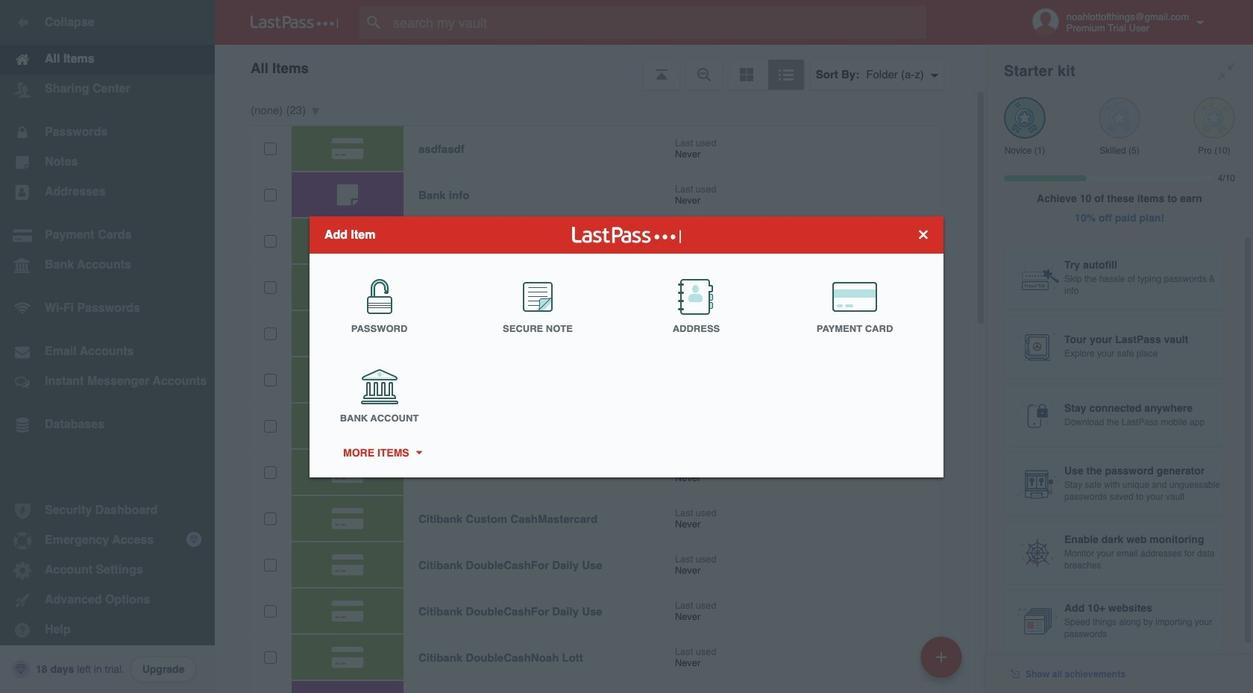 Task type: locate. For each thing, give the bounding box(es) containing it.
dialog
[[310, 216, 944, 477]]

search my vault text field
[[360, 6, 956, 39]]

main navigation navigation
[[0, 0, 215, 693]]

Search search field
[[360, 6, 956, 39]]

caret right image
[[414, 451, 424, 454]]

vault options navigation
[[215, 45, 986, 90]]



Task type: describe. For each thing, give the bounding box(es) containing it.
new item navigation
[[916, 632, 972, 693]]

new item image
[[936, 652, 947, 662]]

lastpass image
[[251, 16, 339, 29]]



Task type: vqa. For each thing, say whether or not it's contained in the screenshot.
text field
no



